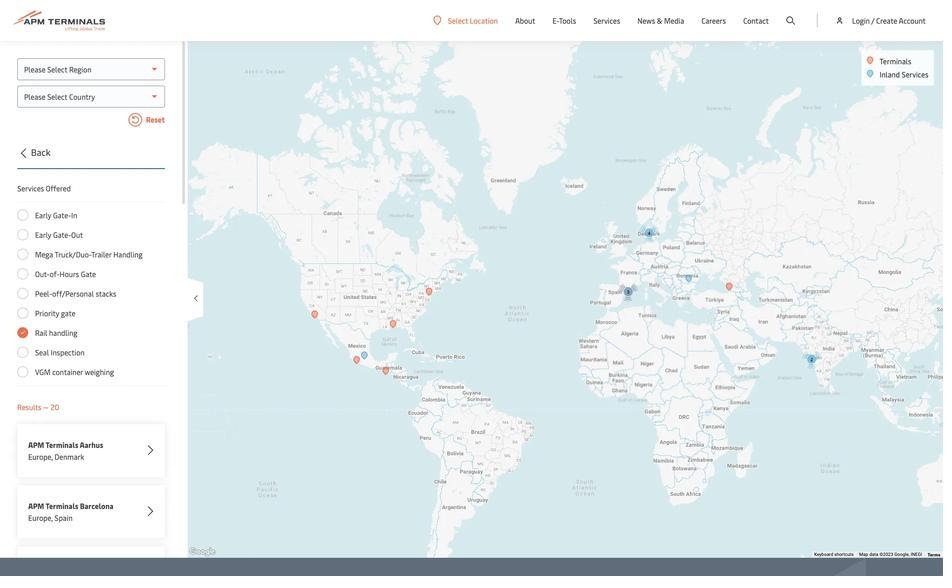 Task type: locate. For each thing, give the bounding box(es) containing it.
early
[[35, 210, 51, 220], [35, 230, 51, 240]]

priority gate
[[35, 308, 75, 318]]

terminals for aarhus
[[46, 440, 78, 450]]

select
[[448, 15, 468, 25]]

1 vertical spatial terminals
[[46, 440, 78, 450]]

0 horizontal spatial services
[[17, 183, 44, 193]]

0 vertical spatial europe,
[[28, 452, 53, 462]]

2 europe, from the top
[[28, 513, 53, 523]]

terminals up inland
[[880, 56, 912, 66]]

1 vertical spatial services
[[902, 69, 929, 79]]

1 gate- from the top
[[53, 210, 71, 220]]

apm for apm terminals barcelona
[[28, 501, 44, 511]]

off/personal
[[52, 289, 94, 299]]

barcelona
[[80, 501, 114, 511]]

gate- up early gate-out
[[53, 210, 71, 220]]

2 vertical spatial terminals
[[46, 501, 78, 511]]

media
[[665, 16, 685, 26]]

1 vertical spatial gate-
[[53, 230, 71, 240]]

europe, inside apm terminals aarhus europe, denmark
[[28, 452, 53, 462]]

1 horizontal spatial services
[[594, 16, 621, 26]]

services
[[594, 16, 621, 26], [902, 69, 929, 79], [17, 183, 44, 193]]

early gate-out
[[35, 230, 83, 240]]

0 vertical spatial early
[[35, 210, 51, 220]]

1 vertical spatial apm
[[28, 501, 44, 511]]

0 vertical spatial gate-
[[53, 210, 71, 220]]

map region
[[156, 0, 944, 576]]

mega truck/duo-trailer handling
[[35, 249, 143, 259]]

apm inside apm terminals barcelona europe, spain
[[28, 501, 44, 511]]

gate
[[81, 269, 96, 279]]

2 vertical spatial services
[[17, 183, 44, 193]]

europe, inside apm terminals barcelona europe, spain
[[28, 513, 53, 523]]

Early Gate-Out radio
[[17, 229, 28, 240]]

services right inland
[[902, 69, 929, 79]]

2 gate- from the top
[[53, 230, 71, 240]]

1 europe, from the top
[[28, 452, 53, 462]]

1 early from the top
[[35, 210, 51, 220]]

services offered
[[17, 183, 71, 193]]

vgm container weighing
[[35, 367, 114, 377]]

1 vertical spatial early
[[35, 230, 51, 240]]

Early Gate-In radio
[[17, 210, 28, 221]]

europe, left spain
[[28, 513, 53, 523]]

services button
[[594, 0, 621, 41]]

apm inside apm terminals aarhus europe, denmark
[[28, 440, 44, 450]]

2 early from the top
[[35, 230, 51, 240]]

shortcuts
[[835, 552, 854, 557]]

account
[[900, 16, 926, 26]]

0 vertical spatial apm
[[28, 440, 44, 450]]

1 apm from the top
[[28, 440, 44, 450]]

terminals
[[880, 56, 912, 66], [46, 440, 78, 450], [46, 501, 78, 511]]

gate-
[[53, 210, 71, 220], [53, 230, 71, 240]]

inegi
[[912, 552, 923, 557]]

login / create account
[[853, 16, 926, 26]]

handling
[[49, 328, 77, 338]]

handling
[[113, 249, 143, 259]]

services right tools
[[594, 16, 621, 26]]

early gate-in
[[35, 210, 77, 220]]

early for early gate-in
[[35, 210, 51, 220]]

create
[[877, 16, 898, 26]]

gate- down early gate-in
[[53, 230, 71, 240]]

0 vertical spatial terminals
[[880, 56, 912, 66]]

container
[[52, 367, 83, 377]]

apm terminals barcelona europe, spain
[[28, 501, 114, 523]]

of-
[[50, 269, 60, 279]]

europe, for europe, denmark
[[28, 452, 53, 462]]

early for early gate-out
[[35, 230, 51, 240]]

out
[[71, 230, 83, 240]]

terminals inside apm terminals barcelona europe, spain
[[46, 501, 78, 511]]

early up mega
[[35, 230, 51, 240]]

select location button
[[434, 15, 498, 25]]

terminals up spain
[[46, 501, 78, 511]]

data
[[870, 552, 879, 557]]

Priority gate radio
[[17, 308, 28, 319]]

3
[[627, 290, 630, 295], [627, 290, 630, 295]]

seal inspection
[[35, 347, 85, 357]]

keyboard
[[815, 552, 834, 557]]

2 horizontal spatial services
[[902, 69, 929, 79]]

weighing
[[85, 367, 114, 377]]

in
[[71, 210, 77, 220]]

services for services
[[594, 16, 621, 26]]

contact button
[[744, 0, 769, 41]]

about button
[[516, 0, 536, 41]]

reset button
[[17, 113, 165, 129]]

inland services
[[880, 69, 929, 79]]

europe,
[[28, 452, 53, 462], [28, 513, 53, 523]]

1 vertical spatial europe,
[[28, 513, 53, 523]]

spain
[[55, 513, 73, 523]]

back
[[31, 146, 51, 158]]

2
[[811, 357, 814, 362]]

terminals inside apm terminals aarhus europe, denmark
[[46, 440, 78, 450]]

e-
[[553, 16, 559, 26]]

Rail handling radio
[[17, 327, 28, 338]]

back button
[[15, 145, 165, 169]]

results
[[17, 402, 41, 412]]

0 vertical spatial services
[[594, 16, 621, 26]]

terminals up denmark
[[46, 440, 78, 450]]

apm
[[28, 440, 44, 450], [28, 501, 44, 511]]

early right early gate-in radio
[[35, 210, 51, 220]]

contact
[[744, 16, 769, 26]]

2 apm from the top
[[28, 501, 44, 511]]

europe, left denmark
[[28, 452, 53, 462]]

Out-of-Hours Gate radio
[[17, 269, 28, 279]]

services left offered
[[17, 183, 44, 193]]



Task type: describe. For each thing, give the bounding box(es) containing it.
&
[[657, 16, 663, 26]]

denmark
[[55, 452, 84, 462]]

gate- for out
[[53, 230, 71, 240]]

location
[[470, 15, 498, 25]]

seal
[[35, 347, 49, 357]]

europe, for europe, spain
[[28, 513, 53, 523]]

google image
[[187, 546, 217, 558]]

news
[[638, 16, 656, 26]]

terms
[[928, 552, 941, 558]]

apm for apm terminals aarhus
[[28, 440, 44, 450]]

peel-off/personal stacks
[[35, 289, 116, 299]]

e-tools button
[[553, 0, 577, 41]]

reset
[[144, 115, 165, 125]]

careers button
[[702, 0, 726, 41]]

—
[[43, 402, 49, 412]]

stacks
[[96, 289, 116, 299]]

hours
[[60, 269, 79, 279]]

out-of-hours gate
[[35, 269, 96, 279]]

Mega Truck/Duo-Trailer Handling radio
[[17, 249, 28, 260]]

apm terminals aarhus europe, denmark
[[28, 440, 103, 462]]

4
[[648, 231, 651, 236]]

priority
[[35, 308, 59, 318]]

aarhus
[[80, 440, 103, 450]]

news & media
[[638, 16, 685, 26]]

rail
[[35, 328, 47, 338]]

gate
[[61, 308, 75, 318]]

truck/duo-
[[55, 249, 91, 259]]

keyboard shortcuts
[[815, 552, 854, 557]]

20
[[51, 402, 59, 412]]

tools
[[559, 16, 577, 26]]

trailer
[[91, 249, 112, 259]]

results — 20
[[17, 402, 59, 412]]

VGM container weighing radio
[[17, 367, 28, 378]]

vgm
[[35, 367, 51, 377]]

terms link
[[928, 552, 941, 558]]

Peel-off/Personal stacks radio
[[17, 288, 28, 299]]

news & media button
[[638, 0, 685, 41]]

select location
[[448, 15, 498, 25]]

mega
[[35, 249, 53, 259]]

inspection
[[51, 347, 85, 357]]

out-
[[35, 269, 50, 279]]

Seal Inspection radio
[[17, 347, 28, 358]]

login
[[853, 16, 871, 26]]

careers
[[702, 16, 726, 26]]

terminals for barcelona
[[46, 501, 78, 511]]

keyboard shortcuts button
[[815, 552, 854, 558]]

rail handling
[[35, 328, 77, 338]]

google,
[[895, 552, 910, 557]]

map
[[860, 552, 869, 557]]

gate- for in
[[53, 210, 71, 220]]

about
[[516, 16, 536, 26]]

©2023
[[880, 552, 894, 557]]

offered
[[46, 183, 71, 193]]

map data ©2023 google, inegi
[[860, 552, 923, 557]]

peel-
[[35, 289, 52, 299]]

e-tools
[[553, 16, 577, 26]]

inland
[[880, 69, 901, 79]]

services for services offered
[[17, 183, 44, 193]]

/
[[872, 16, 875, 26]]

login / create account link
[[836, 0, 926, 41]]



Task type: vqa. For each thing, say whether or not it's contained in the screenshot.
europe, inside the APM Terminals Aarhus Europe, Denmark
yes



